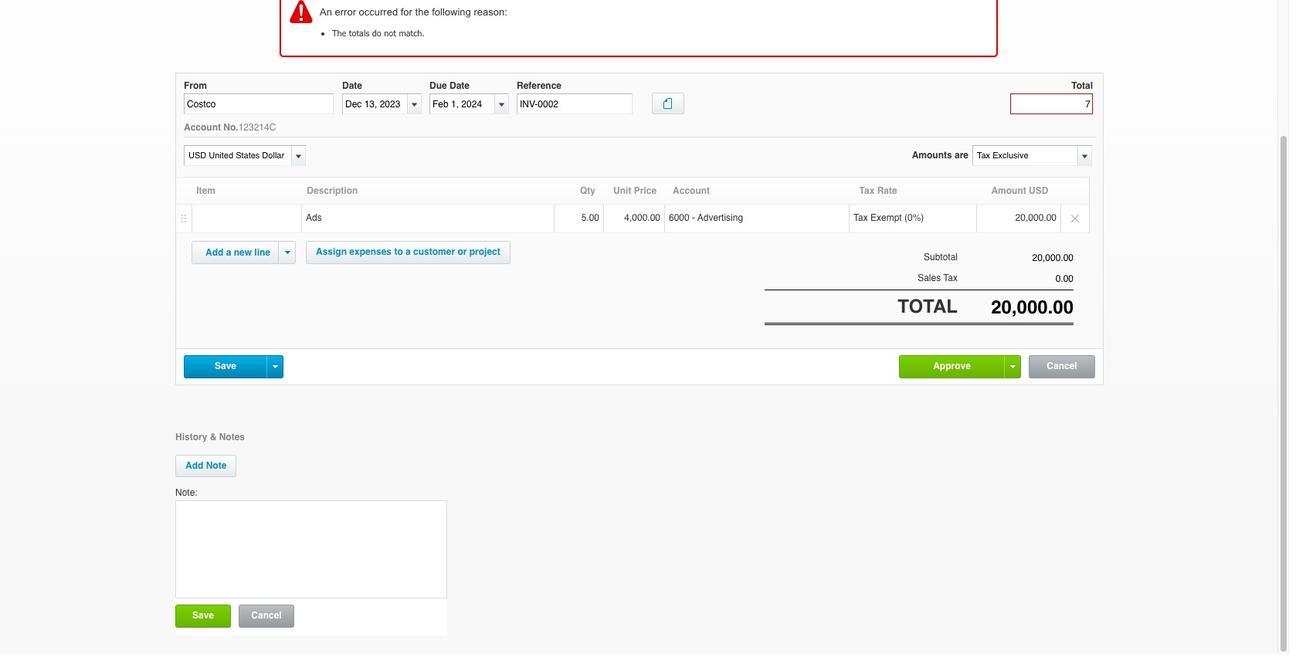 Task type: locate. For each thing, give the bounding box(es) containing it.
Note: text field
[[175, 501, 447, 599]]

None text field
[[184, 94, 334, 115], [185, 146, 289, 166], [974, 146, 1077, 166], [958, 253, 1074, 264], [184, 94, 334, 115], [185, 146, 289, 166], [974, 146, 1077, 166], [958, 253, 1074, 264]]

0 vertical spatial add
[[206, 248, 224, 258]]

account for account
[[673, 186, 710, 197]]

more approve options... image
[[1011, 366, 1016, 369]]

amount
[[992, 186, 1027, 197]]

to
[[394, 247, 403, 258]]

1 date from the left
[[342, 80, 362, 91]]

approve link
[[900, 356, 1005, 377]]

save
[[215, 361, 237, 372], [192, 610, 214, 621]]

rate
[[878, 186, 898, 197]]

add inside add note link
[[185, 461, 204, 472]]

cancel right save button
[[251, 610, 282, 621]]

error
[[335, 6, 356, 18]]

tax left rate
[[860, 186, 875, 197]]

date up due date text box
[[450, 80, 470, 91]]

1 horizontal spatial add
[[206, 248, 224, 258]]

account left no.
[[184, 122, 221, 133]]

1 horizontal spatial account
[[673, 186, 710, 197]]

0 vertical spatial tax
[[860, 186, 875, 197]]

not
[[384, 28, 397, 38]]

add for add note
[[185, 461, 204, 472]]

note:
[[175, 487, 198, 498]]

date up date text box
[[342, 80, 362, 91]]

qty
[[580, 186, 596, 197]]

a inside 'link'
[[226, 248, 231, 258]]

a right to
[[406, 247, 411, 258]]

1 vertical spatial cancel
[[251, 610, 282, 621]]

account up -
[[673, 186, 710, 197]]

add note link
[[175, 455, 237, 478]]

a left new
[[226, 248, 231, 258]]

account
[[184, 122, 221, 133], [673, 186, 710, 197]]

tax
[[860, 186, 875, 197], [854, 213, 868, 224], [944, 272, 958, 283]]

add inside add a new line 'link'
[[206, 248, 224, 258]]

123214c
[[239, 122, 276, 133]]

total
[[898, 296, 958, 317]]

0 vertical spatial save
[[215, 361, 237, 372]]

1 horizontal spatial date
[[450, 80, 470, 91]]

due date
[[430, 80, 470, 91]]

20,000.00
[[1016, 213, 1057, 224]]

0 horizontal spatial a
[[226, 248, 231, 258]]

expenses
[[350, 247, 392, 258]]

0 vertical spatial cancel button
[[1030, 356, 1095, 378]]

0 horizontal spatial add
[[185, 461, 204, 472]]

a
[[406, 247, 411, 258], [226, 248, 231, 258]]

total
[[1072, 80, 1094, 91]]

exempt
[[871, 213, 902, 224]]

add
[[206, 248, 224, 258], [185, 461, 204, 472]]

date
[[342, 80, 362, 91], [450, 80, 470, 91]]

following
[[432, 6, 471, 18]]

Reference text field
[[517, 94, 633, 115]]

0 horizontal spatial date
[[342, 80, 362, 91]]

cancel right more approve options... icon
[[1047, 361, 1078, 372]]

assign expenses to a customer or project link
[[306, 241, 511, 265]]

delete line item image
[[1062, 205, 1090, 233]]

cancel button right save button
[[240, 606, 294, 627]]

do
[[372, 28, 382, 38]]

add left note
[[185, 461, 204, 472]]

0 vertical spatial account
[[184, 122, 221, 133]]

tax right sales
[[944, 272, 958, 283]]

project
[[470, 247, 501, 258]]

cancel
[[1047, 361, 1078, 372], [251, 610, 282, 621]]

1 vertical spatial add
[[185, 461, 204, 472]]

1 vertical spatial save
[[192, 610, 214, 621]]

0 horizontal spatial cancel
[[251, 610, 282, 621]]

more save options... image
[[272, 366, 278, 369]]

are
[[955, 150, 969, 161]]

account no. 123214c
[[184, 122, 276, 133]]

1 vertical spatial tax
[[854, 213, 868, 224]]

1 horizontal spatial cancel
[[1047, 361, 1078, 372]]

usd
[[1029, 186, 1049, 197]]

amounts
[[912, 150, 953, 161]]

subtotal
[[924, 252, 958, 263]]

5.00
[[582, 213, 600, 224]]

tax for tax rate
[[860, 186, 875, 197]]

assign
[[316, 247, 347, 258]]

cancel button
[[1030, 356, 1095, 378], [240, 606, 294, 627]]

tax left exempt
[[854, 213, 868, 224]]

add left new
[[206, 248, 224, 258]]

0 horizontal spatial account
[[184, 122, 221, 133]]

add a new line link
[[196, 242, 280, 264]]

tax for tax exempt (0%)
[[854, 213, 868, 224]]

item
[[197, 186, 216, 197]]

cancel button right more approve options... icon
[[1030, 356, 1095, 378]]

None text field
[[958, 273, 1074, 284], [958, 297, 1074, 318], [958, 273, 1074, 284], [958, 297, 1074, 318]]

2 vertical spatial tax
[[944, 272, 958, 283]]

sales tax
[[918, 272, 958, 283]]

unit
[[614, 186, 632, 197]]

add a new line
[[206, 248, 271, 258]]

1 vertical spatial cancel button
[[240, 606, 294, 627]]

&
[[210, 432, 217, 443]]

1 vertical spatial account
[[673, 186, 710, 197]]

notes
[[219, 432, 245, 443]]

for
[[401, 6, 413, 18]]

6000
[[669, 213, 690, 224]]

tax rate
[[860, 186, 898, 197]]

0 vertical spatial cancel
[[1047, 361, 1078, 372]]

an
[[320, 6, 332, 18]]

unit price
[[614, 186, 657, 197]]



Task type: vqa. For each thing, say whether or not it's contained in the screenshot.
Amounts are
yes



Task type: describe. For each thing, give the bounding box(es) containing it.
due
[[430, 80, 447, 91]]

occurred
[[359, 6, 398, 18]]

add for add a new line
[[206, 248, 224, 258]]

-
[[692, 213, 696, 224]]

new
[[234, 248, 252, 258]]

1 horizontal spatial a
[[406, 247, 411, 258]]

save link
[[185, 356, 267, 377]]

Date text field
[[343, 94, 407, 114]]

save inside button
[[192, 610, 214, 621]]

(0%)
[[905, 213, 925, 224]]

2 date from the left
[[450, 80, 470, 91]]

assign expenses to a customer or project
[[316, 247, 501, 258]]

from
[[184, 80, 207, 91]]

customer
[[414, 247, 455, 258]]

account for account no. 123214c
[[184, 122, 221, 133]]

Due Date text field
[[430, 94, 495, 114]]

add note
[[185, 461, 227, 472]]

advertising
[[698, 213, 744, 224]]

the totals do not match.
[[332, 28, 425, 38]]

reason:
[[474, 6, 508, 18]]

1 horizontal spatial cancel button
[[1030, 356, 1095, 378]]

reference
[[517, 80, 562, 91]]

approve
[[934, 361, 971, 372]]

more add line options... image
[[285, 251, 290, 255]]

sales
[[918, 272, 942, 283]]

totals
[[349, 28, 370, 38]]

amounts are
[[912, 150, 969, 161]]

description
[[307, 186, 358, 197]]

note
[[206, 461, 227, 472]]

or
[[458, 247, 467, 258]]

save button
[[176, 606, 230, 627]]

the
[[415, 6, 429, 18]]

Total text field
[[1011, 94, 1094, 115]]

tax exempt (0%)
[[854, 213, 925, 224]]

amount usd
[[992, 186, 1049, 197]]

ads
[[306, 213, 322, 224]]

line
[[255, 248, 271, 258]]

history
[[175, 432, 207, 443]]

match.
[[399, 28, 425, 38]]

price
[[634, 186, 657, 197]]

4,000.00
[[625, 213, 661, 224]]

the
[[332, 28, 347, 38]]

0 horizontal spatial cancel button
[[240, 606, 294, 627]]

no.
[[224, 122, 239, 133]]

history & notes
[[175, 432, 245, 443]]

6000 - advertising
[[669, 213, 744, 224]]

an error occurred for the following reason:
[[320, 6, 508, 18]]



